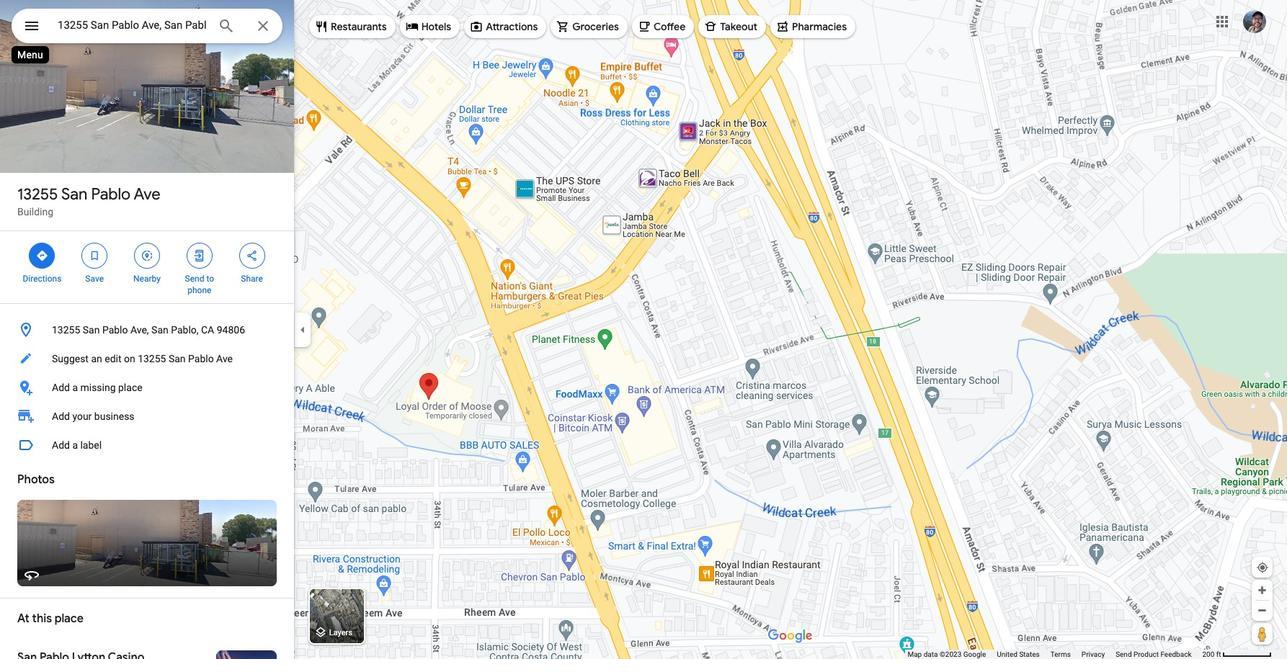 Task type: locate. For each thing, give the bounding box(es) containing it.
1 vertical spatial send
[[1116, 651, 1132, 659]]

13255
[[17, 185, 58, 205], [52, 324, 80, 336], [138, 353, 166, 365]]

add
[[52, 382, 70, 394], [52, 411, 70, 423], [52, 440, 70, 451]]

1 add from the top
[[52, 382, 70, 394]]

on
[[124, 353, 135, 365]]

13255 for ave
[[17, 185, 58, 205]]

privacy
[[1082, 651, 1105, 659]]

13255 up the building
[[17, 185, 58, 205]]

ca
[[201, 324, 214, 336]]

groceries
[[573, 20, 619, 33]]

product
[[1134, 651, 1159, 659]]

pablo inside button
[[102, 324, 128, 336]]

footer
[[908, 650, 1203, 660]]

directions
[[23, 274, 62, 284]]

suggest an edit on 13255 san pablo ave
[[52, 353, 233, 365]]

a left label
[[72, 440, 78, 451]]

ave up 
[[134, 185, 160, 205]]

a inside 'add a missing place' button
[[72, 382, 78, 394]]

place down the on
[[118, 382, 143, 394]]

send up phone on the top of the page
[[185, 274, 204, 284]]

13255 up suggest
[[52, 324, 80, 336]]


[[36, 248, 49, 264]]

feedback
[[1161, 651, 1192, 659]]


[[23, 16, 40, 36]]

3 add from the top
[[52, 440, 70, 451]]

footer containing map data ©2023 google
[[908, 650, 1203, 660]]

200
[[1203, 651, 1215, 659]]

ave down '94806' at the left of the page
[[216, 353, 233, 365]]

2 vertical spatial 13255
[[138, 353, 166, 365]]

2 add from the top
[[52, 411, 70, 423]]

1 vertical spatial a
[[72, 440, 78, 451]]

2 vertical spatial pablo
[[188, 353, 214, 365]]

 search field
[[12, 9, 283, 46]]

0 vertical spatial ave
[[134, 185, 160, 205]]

a
[[72, 382, 78, 394], [72, 440, 78, 451]]

restaurants
[[331, 20, 387, 33]]

send
[[185, 274, 204, 284], [1116, 651, 1132, 659]]

0 horizontal spatial send
[[185, 274, 204, 284]]

pablo
[[91, 185, 131, 205], [102, 324, 128, 336], [188, 353, 214, 365]]

13255 right the on
[[138, 353, 166, 365]]

states
[[1020, 651, 1040, 659]]

1 vertical spatial add
[[52, 411, 70, 423]]

send for send product feedback
[[1116, 651, 1132, 659]]

suggest an edit on 13255 san pablo ave button
[[0, 345, 294, 373]]

a inside add a label button
[[72, 440, 78, 451]]

pablo inside button
[[188, 353, 214, 365]]

attractions
[[486, 20, 538, 33]]

share
[[241, 274, 263, 284]]

to
[[206, 274, 214, 284]]

map
[[908, 651, 922, 659]]

13255 san pablo ave main content
[[0, 0, 294, 660]]

add your business
[[52, 411, 135, 423]]

pablo down ca
[[188, 353, 214, 365]]

send inside button
[[1116, 651, 1132, 659]]

add left label
[[52, 440, 70, 451]]

coffee
[[654, 20, 686, 33]]

13255 inside button
[[52, 324, 80, 336]]

send left product
[[1116, 651, 1132, 659]]

1 horizontal spatial place
[[118, 382, 143, 394]]

0 vertical spatial send
[[185, 274, 204, 284]]

1 vertical spatial pablo
[[102, 324, 128, 336]]

send inside 'send to phone'
[[185, 274, 204, 284]]

1 vertical spatial ave
[[216, 353, 233, 365]]

pharmacies
[[792, 20, 847, 33]]

2 vertical spatial add
[[52, 440, 70, 451]]

0 horizontal spatial ave
[[134, 185, 160, 205]]

united states button
[[997, 650, 1040, 660]]

send product feedback
[[1116, 651, 1192, 659]]

place
[[118, 382, 143, 394], [55, 612, 84, 627]]

13255 inside the 13255 san pablo ave building
[[17, 185, 58, 205]]

13255 san pablo ave, san pablo, ca 94806
[[52, 324, 245, 336]]

13255 for ave,
[[52, 324, 80, 336]]

collapse side panel image
[[295, 322, 311, 338]]

a left missing
[[72, 382, 78, 394]]

1 horizontal spatial send
[[1116, 651, 1132, 659]]

2 a from the top
[[72, 440, 78, 451]]

0 vertical spatial 13255
[[17, 185, 58, 205]]

this
[[32, 612, 52, 627]]

place right this
[[55, 612, 84, 627]]

pablo up 
[[91, 185, 131, 205]]

san
[[61, 185, 87, 205], [83, 324, 100, 336], [151, 324, 169, 336], [169, 353, 186, 365]]

a for missing
[[72, 382, 78, 394]]

business
[[94, 411, 135, 423]]

coffee button
[[632, 9, 694, 44]]

1 vertical spatial 13255
[[52, 324, 80, 336]]

1 a from the top
[[72, 382, 78, 394]]

1 vertical spatial place
[[55, 612, 84, 627]]

None field
[[58, 17, 206, 34]]

terms button
[[1051, 650, 1071, 660]]

add left your
[[52, 411, 70, 423]]

pablo inside the 13255 san pablo ave building
[[91, 185, 131, 205]]

200 ft
[[1203, 651, 1222, 659]]

0 vertical spatial a
[[72, 382, 78, 394]]

phone
[[188, 286, 212, 296]]


[[141, 248, 154, 264]]

attractions button
[[464, 9, 547, 44]]

1 horizontal spatial ave
[[216, 353, 233, 365]]

add down suggest
[[52, 382, 70, 394]]

pablo left ave,
[[102, 324, 128, 336]]

0 vertical spatial add
[[52, 382, 70, 394]]

ave
[[134, 185, 160, 205], [216, 353, 233, 365]]

0 vertical spatial place
[[118, 382, 143, 394]]

building
[[17, 206, 53, 218]]

a for label
[[72, 440, 78, 451]]

add for add a label
[[52, 440, 70, 451]]

0 vertical spatial pablo
[[91, 185, 131, 205]]

show your location image
[[1257, 562, 1270, 575]]



Task type: describe. For each thing, give the bounding box(es) containing it.
united
[[997, 651, 1018, 659]]

at this place
[[17, 612, 84, 627]]

pablo for ave
[[91, 185, 131, 205]]

google
[[964, 651, 987, 659]]

an
[[91, 353, 102, 365]]

google maps element
[[0, 0, 1288, 660]]

place inside 'add a missing place' button
[[118, 382, 143, 394]]

suggest
[[52, 353, 89, 365]]


[[193, 248, 206, 264]]

zoom out image
[[1257, 606, 1268, 616]]

add for add your business
[[52, 411, 70, 423]]

show street view coverage image
[[1252, 624, 1273, 645]]

ft
[[1217, 651, 1222, 659]]

13255 san pablo ave building
[[17, 185, 160, 218]]


[[246, 248, 259, 264]]

add a label button
[[0, 431, 294, 460]]

nearby
[[133, 274, 161, 284]]

add a label
[[52, 440, 102, 451]]

hotels button
[[400, 9, 460, 44]]

ave inside the 13255 san pablo ave building
[[134, 185, 160, 205]]

takeout button
[[699, 9, 767, 44]]

hotels
[[422, 20, 451, 33]]

send product feedback button
[[1116, 650, 1192, 660]]

google account: cj baylor  
(christian.baylor@adept.ai) image
[[1244, 10, 1267, 33]]

200 ft button
[[1203, 651, 1273, 659]]

add a missing place button
[[0, 373, 294, 402]]

send for send to phone
[[185, 274, 204, 284]]

13255 san pablo ave, san pablo, ca 94806 button
[[0, 316, 294, 345]]

missing
[[80, 382, 116, 394]]

ave inside button
[[216, 353, 233, 365]]

 button
[[12, 9, 52, 46]]

map data ©2023 google
[[908, 651, 987, 659]]

send to phone
[[185, 274, 214, 296]]

layers
[[329, 629, 353, 638]]

edit
[[105, 353, 121, 365]]

pablo,
[[171, 324, 199, 336]]

groceries button
[[551, 9, 628, 44]]

13255 San Pablo Ave, San Pablo, CA 94806 field
[[12, 9, 283, 43]]

zoom in image
[[1257, 585, 1268, 596]]

ave,
[[130, 324, 149, 336]]

add for add a missing place
[[52, 382, 70, 394]]

save
[[85, 274, 104, 284]]

pharmacies button
[[771, 9, 856, 44]]

label
[[80, 440, 102, 451]]

pablo for ave,
[[102, 324, 128, 336]]

add a missing place
[[52, 382, 143, 394]]

restaurants button
[[309, 9, 396, 44]]

at
[[17, 612, 29, 627]]

actions for 13255 san pablo ave region
[[0, 231, 294, 304]]

©2023
[[940, 651, 962, 659]]

united states
[[997, 651, 1040, 659]]

photos
[[17, 473, 55, 487]]

your
[[72, 411, 92, 423]]


[[88, 248, 101, 264]]

san inside the 13255 san pablo ave building
[[61, 185, 87, 205]]

terms
[[1051, 651, 1071, 659]]

privacy button
[[1082, 650, 1105, 660]]

data
[[924, 651, 938, 659]]

94806
[[217, 324, 245, 336]]

none field inside 13255 san pablo ave, san pablo, ca 94806 field
[[58, 17, 206, 34]]

footer inside google maps element
[[908, 650, 1203, 660]]

san inside button
[[169, 353, 186, 365]]

13255 inside button
[[138, 353, 166, 365]]

0 horizontal spatial place
[[55, 612, 84, 627]]

takeout
[[720, 20, 758, 33]]

add your business link
[[0, 402, 294, 431]]



Task type: vqa. For each thing, say whether or not it's contained in the screenshot.
Hotels
yes



